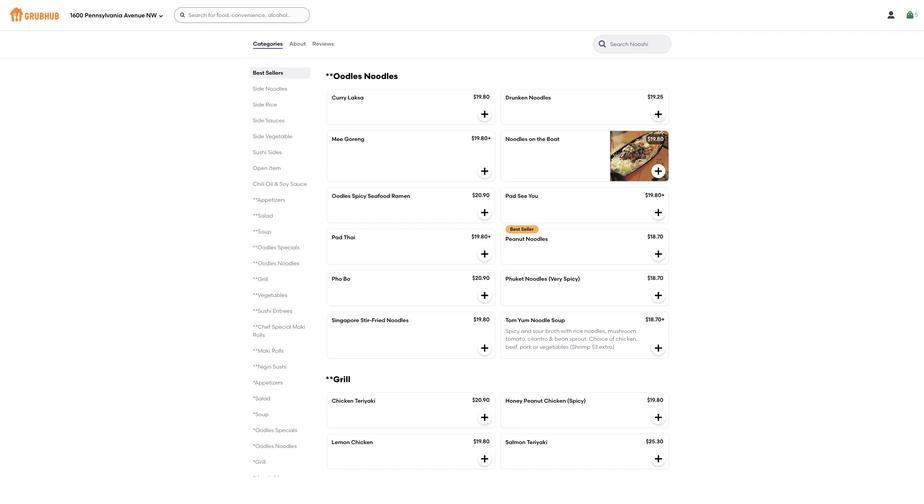 Task type: locate. For each thing, give the bounding box(es) containing it.
1 side from the top
[[253, 86, 264, 92]]

0 horizontal spatial rice
[[265, 102, 277, 108]]

0 vertical spatial peanut
[[506, 236, 525, 243]]

2 vertical spatial **oodles
[[253, 261, 276, 267]]

0 vertical spatial &
[[274, 181, 278, 188]]

0 vertical spatial rice
[[360, 26, 371, 32]]

$19.80 + for pad thai
[[472, 234, 491, 240]]

1 horizontal spatial teriyaki
[[527, 440, 547, 446]]

1 vertical spatial spicy
[[506, 329, 520, 335]]

pad for pad thai
[[332, 235, 343, 241]]

**sushi
[[253, 308, 271, 315]]

specials for **oodles specials
[[278, 245, 300, 251]]

**grill inside **grill tab
[[253, 277, 268, 283]]

0 horizontal spatial best
[[253, 70, 264, 76]]

0 vertical spatial thai
[[332, 26, 344, 32]]

peanut
[[506, 236, 525, 243], [524, 398, 543, 405]]

2 vertical spatial $20.90
[[472, 397, 490, 404]]

**oodles up curry laksa
[[326, 71, 362, 81]]

noodles on the boat image
[[610, 131, 668, 181]]

1 vertical spatial sushi
[[273, 364, 286, 371]]

**grill up **vegetables
[[253, 277, 268, 283]]

**oodles noodles down the **oodles specials
[[253, 261, 299, 267]]

side sauces tab
[[253, 117, 307, 125]]

chicken,
[[616, 336, 638, 343]]

rolls
[[253, 332, 265, 339], [271, 348, 284, 355]]

side for side sauces
[[253, 118, 264, 124]]

3 side from the top
[[253, 118, 264, 124]]

specials up **oodles noodles "tab"
[[278, 245, 300, 251]]

chicken teriyaki
[[332, 398, 375, 405]]

salmon
[[506, 440, 526, 446]]

**oodles specials tab
[[253, 244, 307, 252]]

**grill up 'chicken teriyaki'
[[326, 375, 350, 385]]

**maki rolls
[[253, 348, 284, 355]]

1 horizontal spatial (spicy)
[[567, 398, 586, 405]]

& down the broth
[[549, 336, 553, 343]]

fried right singapore
[[372, 318, 385, 324]]

best inside best seller peanut noodles
[[510, 227, 520, 232]]

*oodles specials
[[253, 428, 297, 434]]

laksa
[[348, 95, 364, 101]]

svg image
[[905, 10, 915, 20], [158, 13, 163, 18], [480, 167, 489, 176], [480, 208, 489, 218], [654, 208, 663, 218], [480, 291, 489, 301], [654, 291, 663, 301], [480, 344, 489, 353], [654, 413, 663, 423], [654, 455, 663, 464]]

side noodles
[[253, 86, 287, 92]]

categories button
[[253, 30, 283, 58]]

honey peanut chicken (spicy)
[[506, 398, 586, 405]]

**nigiri sushi
[[253, 364, 286, 371]]

**maki rolls tab
[[253, 348, 307, 356]]

svg image for honey peanut chicken (spicy)
[[654, 413, 663, 423]]

**vegetables tab
[[253, 292, 307, 300]]

thai fried rice (spicy)
[[332, 26, 391, 32]]

0 vertical spatial specials
[[278, 245, 300, 251]]

**oodles down the **oodles specials
[[253, 261, 276, 267]]

1 vertical spatial (spicy)
[[567, 398, 586, 405]]

sellers
[[266, 70, 283, 76]]

1 vertical spatial rolls
[[271, 348, 284, 355]]

$19.80
[[472, 25, 488, 31], [474, 94, 490, 100], [472, 135, 488, 142], [648, 136, 664, 143], [645, 192, 661, 199], [472, 234, 488, 240], [474, 317, 490, 323], [647, 397, 663, 404], [474, 439, 490, 446]]

$19.25
[[648, 94, 663, 100]]

*oodles noodles tab
[[253, 443, 307, 451]]

fried right reviews button
[[345, 26, 358, 32]]

**oodles for **oodles noodles "tab"
[[253, 261, 276, 267]]

chili
[[253, 181, 264, 188]]

5
[[915, 12, 918, 18]]

0 vertical spatial sushi
[[253, 149, 266, 156]]

pad
[[506, 193, 516, 200], [332, 235, 343, 241]]

0 horizontal spatial teriyaki
[[355, 398, 375, 405]]

noodle
[[531, 318, 550, 324]]

0 vertical spatial $20.90
[[472, 192, 490, 199]]

*oodles
[[253, 428, 274, 434], [253, 444, 274, 450]]

side up "side rice"
[[253, 86, 264, 92]]

best left seller
[[510, 227, 520, 232]]

*soup
[[253, 412, 269, 418]]

1 vertical spatial best
[[510, 227, 520, 232]]

*oodles for *oodles noodles
[[253, 444, 274, 450]]

goreng
[[344, 136, 364, 143]]

1 vertical spatial &
[[549, 336, 553, 343]]

0 vertical spatial pad
[[506, 193, 516, 200]]

item
[[269, 165, 281, 172]]

chicken
[[332, 398, 354, 405], [544, 398, 566, 405], [351, 440, 373, 446]]

**appetizers tab
[[253, 196, 307, 204]]

$18.70 +
[[646, 317, 665, 323]]

**sushi entrees
[[253, 308, 292, 315]]

rolls right **maki in the left bottom of the page
[[271, 348, 284, 355]]

best sellers tab
[[253, 69, 307, 77]]

+ for mee goreng
[[488, 135, 491, 142]]

1 horizontal spatial &
[[549, 336, 553, 343]]

**oodles for **oodles specials tab
[[253, 245, 276, 251]]

**nigiri
[[253, 364, 271, 371]]

best for sellers
[[253, 70, 264, 76]]

0 horizontal spatial (spicy)
[[373, 26, 391, 32]]

1 vertical spatial $20.90
[[472, 275, 490, 282]]

1 horizontal spatial sushi
[[273, 364, 286, 371]]

svg image
[[886, 10, 896, 20], [179, 12, 186, 18], [480, 110, 489, 119], [654, 110, 663, 119], [654, 167, 663, 176], [480, 250, 489, 259], [654, 250, 663, 259], [654, 344, 663, 353], [480, 413, 489, 423], [480, 455, 489, 464]]

0 horizontal spatial rolls
[[253, 332, 265, 339]]

(spicy)
[[373, 26, 391, 32], [567, 398, 586, 405]]

0 vertical spatial **grill
[[253, 277, 268, 283]]

0 horizontal spatial thai
[[332, 26, 344, 32]]

0 vertical spatial teriyaki
[[355, 398, 375, 405]]

side vegetable tab
[[253, 133, 307, 141]]

sprout.
[[570, 336, 588, 343]]

0 vertical spatial *oodles
[[253, 428, 274, 434]]

1 vertical spatial rice
[[265, 102, 277, 108]]

spicy right oodles
[[352, 193, 367, 200]]

honey
[[506, 398, 523, 405]]

svg image for drunken noodles
[[654, 110, 663, 119]]

side for side rice
[[253, 102, 264, 108]]

1 vertical spatial teriyaki
[[527, 440, 547, 446]]

0 vertical spatial rolls
[[253, 332, 265, 339]]

special
[[272, 324, 291, 331]]

side noodles tab
[[253, 85, 307, 93]]

teriyaki
[[355, 398, 375, 405], [527, 440, 547, 446]]

pad see you
[[506, 193, 538, 200]]

1 horizontal spatial spicy
[[506, 329, 520, 335]]

specials up *oodles noodles tab
[[275, 428, 297, 434]]

1 horizontal spatial pad
[[506, 193, 516, 200]]

(shrimp
[[570, 344, 591, 351]]

1 vertical spatial *oodles
[[253, 444, 274, 450]]

3 $20.90 from the top
[[472, 397, 490, 404]]

seafood
[[368, 193, 390, 200]]

peanut down seller
[[506, 236, 525, 243]]

singapore stir-fried noodles
[[332, 318, 409, 324]]

side vegetable
[[253, 133, 292, 140]]

+
[[488, 25, 491, 31], [488, 135, 491, 142], [661, 192, 665, 199], [488, 234, 491, 240], [661, 317, 665, 323]]

(spicy) for honey peanut chicken (spicy)
[[567, 398, 586, 405]]

thai
[[332, 26, 344, 32], [344, 235, 355, 241]]

side left 'sauces'
[[253, 118, 264, 124]]

noodles inside best seller peanut noodles
[[526, 236, 548, 243]]

rolls down **chef
[[253, 332, 265, 339]]

*oodles down *soup
[[253, 428, 274, 434]]

open item
[[253, 165, 281, 172]]

**salad tab
[[253, 212, 307, 220]]

best left sellers
[[253, 70, 264, 76]]

phuket noodles (very spicy)
[[506, 276, 580, 283]]

svg image inside 5 button
[[905, 10, 915, 20]]

1 vertical spatial **oodles noodles
[[253, 261, 299, 267]]

tom
[[506, 318, 517, 324]]

**oodles down **soup
[[253, 245, 276, 251]]

**chef special maki rolls tab
[[253, 323, 307, 340]]

tab
[[253, 475, 307, 478]]

$20.90
[[472, 192, 490, 199], [472, 275, 490, 282], [472, 397, 490, 404]]

best
[[253, 70, 264, 76], [510, 227, 520, 232]]

**oodles inside tab
[[253, 245, 276, 251]]

**oodles noodles inside "tab"
[[253, 261, 299, 267]]

*oodles for *oodles specials
[[253, 428, 274, 434]]

side up sushi sides
[[253, 133, 264, 140]]

vegetable
[[265, 133, 292, 140]]

sushi sides
[[253, 149, 282, 156]]

spicy up tomato,
[[506, 329, 520, 335]]

0 vertical spatial spicy
[[352, 193, 367, 200]]

specials for *oodles specials
[[275, 428, 297, 434]]

*oodles up *grill
[[253, 444, 274, 450]]

1 horizontal spatial **oodles noodles
[[326, 71, 398, 81]]

**oodles inside "tab"
[[253, 261, 276, 267]]

2 $20.90 from the top
[[472, 275, 490, 282]]

sauces
[[265, 118, 285, 124]]

pork
[[520, 344, 532, 351]]

nw
[[146, 12, 157, 19]]

1 $20.90 from the top
[[472, 192, 490, 199]]

$20.90 for phuket
[[472, 275, 490, 282]]

**sushi entrees tab
[[253, 308, 307, 316]]

sushi down **maki rolls tab
[[273, 364, 286, 371]]

best inside tab
[[253, 70, 264, 76]]

$20.90 for honey
[[472, 397, 490, 404]]

0 vertical spatial best
[[253, 70, 264, 76]]

0 vertical spatial (spicy)
[[373, 26, 391, 32]]

noodles
[[364, 71, 398, 81], [265, 86, 287, 92], [529, 95, 551, 101], [506, 136, 528, 143], [526, 236, 548, 243], [278, 261, 299, 267], [525, 276, 547, 283], [387, 318, 409, 324], [275, 444, 297, 450]]

1 vertical spatial thai
[[344, 235, 355, 241]]

+ for pad thai
[[488, 234, 491, 240]]

pho bo
[[332, 276, 350, 283]]

side
[[253, 86, 264, 92], [253, 102, 264, 108], [253, 118, 264, 124], [253, 133, 264, 140]]

1 vertical spatial specials
[[275, 428, 297, 434]]

vegetables
[[540, 344, 569, 351]]

svg image for mee goreng
[[480, 167, 489, 176]]

1 vertical spatial **oodles
[[253, 245, 276, 251]]

**oodles noodles up laksa
[[326, 71, 398, 81]]

fried
[[345, 26, 358, 32], [372, 318, 385, 324]]

side for side noodles
[[253, 86, 264, 92]]

spicy
[[352, 193, 367, 200], [506, 329, 520, 335]]

0 horizontal spatial **grill
[[253, 277, 268, 283]]

sushi
[[253, 149, 266, 156], [273, 364, 286, 371]]

side up the side sauces
[[253, 102, 264, 108]]

sushi left sides
[[253, 149, 266, 156]]

1 vertical spatial pad
[[332, 235, 343, 241]]

1 vertical spatial **grill
[[326, 375, 350, 385]]

*oodles specials tab
[[253, 427, 307, 435]]

svg image for curry laksa
[[480, 110, 489, 119]]

**chef special maki rolls
[[253, 324, 305, 339]]

*appetizers tab
[[253, 379, 307, 387]]

svg image for salmon teriyaki
[[654, 455, 663, 464]]

spicy inside spicy and sour broth with rice noodles, mushroom, tomato, cilantro & bean sprout. choice of chicken, beef, pork or vegetables (shrimp $3 extra)
[[506, 329, 520, 335]]

&
[[274, 181, 278, 188], [549, 336, 553, 343]]

you
[[529, 193, 538, 200]]

1 horizontal spatial best
[[510, 227, 520, 232]]

*salad
[[253, 396, 270, 403]]

2 side from the top
[[253, 102, 264, 108]]

side sauces
[[253, 118, 285, 124]]

pennsylvania
[[85, 12, 122, 19]]

1 horizontal spatial fried
[[372, 318, 385, 324]]

on
[[529, 136, 536, 143]]

2 *oodles from the top
[[253, 444, 274, 450]]

peanut right honey
[[524, 398, 543, 405]]

4 side from the top
[[253, 133, 264, 140]]

**grill
[[253, 277, 268, 283], [326, 375, 350, 385]]

+ for pad see you
[[661, 192, 665, 199]]

0 horizontal spatial pad
[[332, 235, 343, 241]]

1 *oodles from the top
[[253, 428, 274, 434]]

0 horizontal spatial **oodles noodles
[[253, 261, 299, 267]]

0 horizontal spatial sushi
[[253, 149, 266, 156]]

the
[[537, 136, 546, 143]]

**nigiri sushi tab
[[253, 363, 307, 372]]

& right "oil"
[[274, 181, 278, 188]]

$18.70
[[648, 234, 663, 240], [648, 275, 663, 282], [646, 317, 661, 323]]

0 horizontal spatial &
[[274, 181, 278, 188]]

0 vertical spatial fried
[[345, 26, 358, 32]]



Task type: vqa. For each thing, say whether or not it's contained in the screenshot.
the left "will"
no



Task type: describe. For each thing, give the bounding box(es) containing it.
1 vertical spatial $18.70
[[648, 275, 663, 282]]

1600
[[70, 12, 83, 19]]

(very
[[549, 276, 562, 283]]

svg image for lemon chicken
[[480, 455, 489, 464]]

chili oil & soy sauce tab
[[253, 180, 307, 188]]

$19.80 + for thai fried rice (spicy)
[[472, 25, 491, 31]]

sushi inside tab
[[253, 149, 266, 156]]

rice
[[573, 329, 583, 335]]

bo
[[343, 276, 350, 283]]

see
[[518, 193, 527, 200]]

best sellers
[[253, 70, 283, 76]]

chili oil & soy sauce
[[253, 181, 307, 188]]

& inside spicy and sour broth with rice noodles, mushroom, tomato, cilantro & bean sprout. choice of chicken, beef, pork or vegetables (shrimp $3 extra)
[[549, 336, 553, 343]]

**chef
[[253, 324, 270, 331]]

$19.80 + for pad see you
[[645, 192, 665, 199]]

best for seller
[[510, 227, 520, 232]]

Search for food, convenience, alcohol... search field
[[174, 7, 310, 23]]

noodles,
[[584, 329, 607, 335]]

tom yum noodle soup
[[506, 318, 565, 324]]

1 horizontal spatial rolls
[[271, 348, 284, 355]]

$3
[[592, 344, 598, 351]]

& inside tab
[[274, 181, 278, 188]]

avenue
[[124, 12, 145, 19]]

cilantro
[[528, 336, 548, 343]]

best seller peanut noodles
[[506, 227, 548, 243]]

open item tab
[[253, 164, 307, 173]]

1 vertical spatial peanut
[[524, 398, 543, 405]]

rolls inside **chef special maki rolls
[[253, 332, 265, 339]]

entrees
[[273, 308, 292, 315]]

1600 pennsylvania avenue nw
[[70, 12, 157, 19]]

about button
[[289, 30, 306, 58]]

0 vertical spatial **oodles
[[326, 71, 362, 81]]

yum
[[518, 318, 530, 324]]

**oodles noodles tab
[[253, 260, 307, 268]]

noodles on the boat
[[506, 136, 560, 143]]

Search Nooshi search field
[[610, 41, 669, 48]]

*salad tab
[[253, 395, 307, 403]]

bean
[[555, 336, 568, 343]]

svg image for pad thai
[[480, 250, 489, 259]]

mee goreng
[[332, 136, 364, 143]]

**salad
[[253, 213, 273, 220]]

sushi inside tab
[[273, 364, 286, 371]]

soy
[[279, 181, 289, 188]]

side rice tab
[[253, 101, 307, 109]]

choice
[[589, 336, 608, 343]]

mushroom,
[[608, 329, 638, 335]]

salmon teriyaki
[[506, 440, 547, 446]]

phuket
[[506, 276, 524, 283]]

search icon image
[[598, 40, 607, 49]]

oil
[[266, 181, 273, 188]]

**soup tab
[[253, 228, 307, 236]]

0 vertical spatial $18.70
[[648, 234, 663, 240]]

1 horizontal spatial rice
[[360, 26, 371, 32]]

drunken
[[506, 95, 528, 101]]

**oodles specials
[[253, 245, 300, 251]]

pad thai
[[332, 235, 355, 241]]

teriyaki for salmon teriyaki
[[527, 440, 547, 446]]

svg image for noodles on the boat
[[654, 167, 663, 176]]

5 button
[[905, 8, 918, 22]]

and
[[521, 329, 532, 335]]

pad for pad see you
[[506, 193, 516, 200]]

spicy)
[[564, 276, 580, 283]]

lemon chicken
[[332, 440, 373, 446]]

tomato,
[[506, 336, 526, 343]]

lemon
[[332, 440, 350, 446]]

pho
[[332, 276, 342, 283]]

**vegetables
[[253, 292, 287, 299]]

rice inside tab
[[265, 102, 277, 108]]

*grill tab
[[253, 459, 307, 467]]

categories
[[253, 41, 283, 47]]

about
[[289, 41, 306, 47]]

oodles
[[332, 193, 351, 200]]

2 vertical spatial $18.70
[[646, 317, 661, 323]]

$25.30
[[646, 439, 663, 446]]

sauce
[[290, 181, 307, 188]]

svg image for oodles spicy seafood ramen
[[480, 208, 489, 218]]

1 horizontal spatial **grill
[[326, 375, 350, 385]]

beef,
[[506, 344, 519, 351]]

side for side vegetable
[[253, 133, 264, 140]]

side rice
[[253, 102, 277, 108]]

svg image for best seller
[[654, 250, 663, 259]]

peanut inside best seller peanut noodles
[[506, 236, 525, 243]]

svg image for singapore stir-fried noodles
[[480, 344, 489, 353]]

or
[[533, 344, 538, 351]]

drunken noodles
[[506, 95, 551, 101]]

svg image for pad see you
[[654, 208, 663, 218]]

sour
[[533, 329, 544, 335]]

**maki
[[253, 348, 270, 355]]

svg image for phuket noodles (very spicy)
[[654, 291, 663, 301]]

sushi sides tab
[[253, 149, 307, 157]]

of
[[609, 336, 614, 343]]

spicy and sour broth with rice noodles, mushroom, tomato, cilantro & bean sprout. choice of chicken, beef, pork or vegetables (shrimp $3 extra)
[[506, 329, 638, 351]]

stir-
[[361, 318, 372, 324]]

*soup tab
[[253, 411, 307, 419]]

$20.90 for pad
[[472, 192, 490, 199]]

0 vertical spatial **oodles noodles
[[326, 71, 398, 81]]

oodles spicy seafood ramen
[[332, 193, 410, 200]]

reviews button
[[312, 30, 334, 58]]

svg image for chicken teriyaki
[[480, 413, 489, 423]]

$19.80 + for mee goreng
[[472, 135, 491, 142]]

0 horizontal spatial spicy
[[352, 193, 367, 200]]

**soup
[[253, 229, 271, 235]]

(spicy) for thai fried rice (spicy)
[[373, 26, 391, 32]]

curry laksa
[[332, 95, 364, 101]]

curry
[[332, 95, 347, 101]]

soup
[[552, 318, 565, 324]]

*appetizers
[[253, 380, 283, 387]]

svg image for pho bo
[[480, 291, 489, 301]]

boat
[[547, 136, 560, 143]]

*grill
[[253, 460, 266, 466]]

0 horizontal spatial fried
[[345, 26, 358, 32]]

**grill tab
[[253, 276, 307, 284]]

mee
[[332, 136, 343, 143]]

noodles inside "tab"
[[278, 261, 299, 267]]

extra)
[[599, 344, 615, 351]]

*oodles noodles
[[253, 444, 297, 450]]

with
[[561, 329, 572, 335]]

seller
[[521, 227, 534, 232]]

1 vertical spatial fried
[[372, 318, 385, 324]]

teriyaki for chicken teriyaki
[[355, 398, 375, 405]]

main navigation navigation
[[0, 0, 924, 30]]

broth
[[545, 329, 560, 335]]

1 horizontal spatial thai
[[344, 235, 355, 241]]

**appetizers
[[253, 197, 285, 204]]



